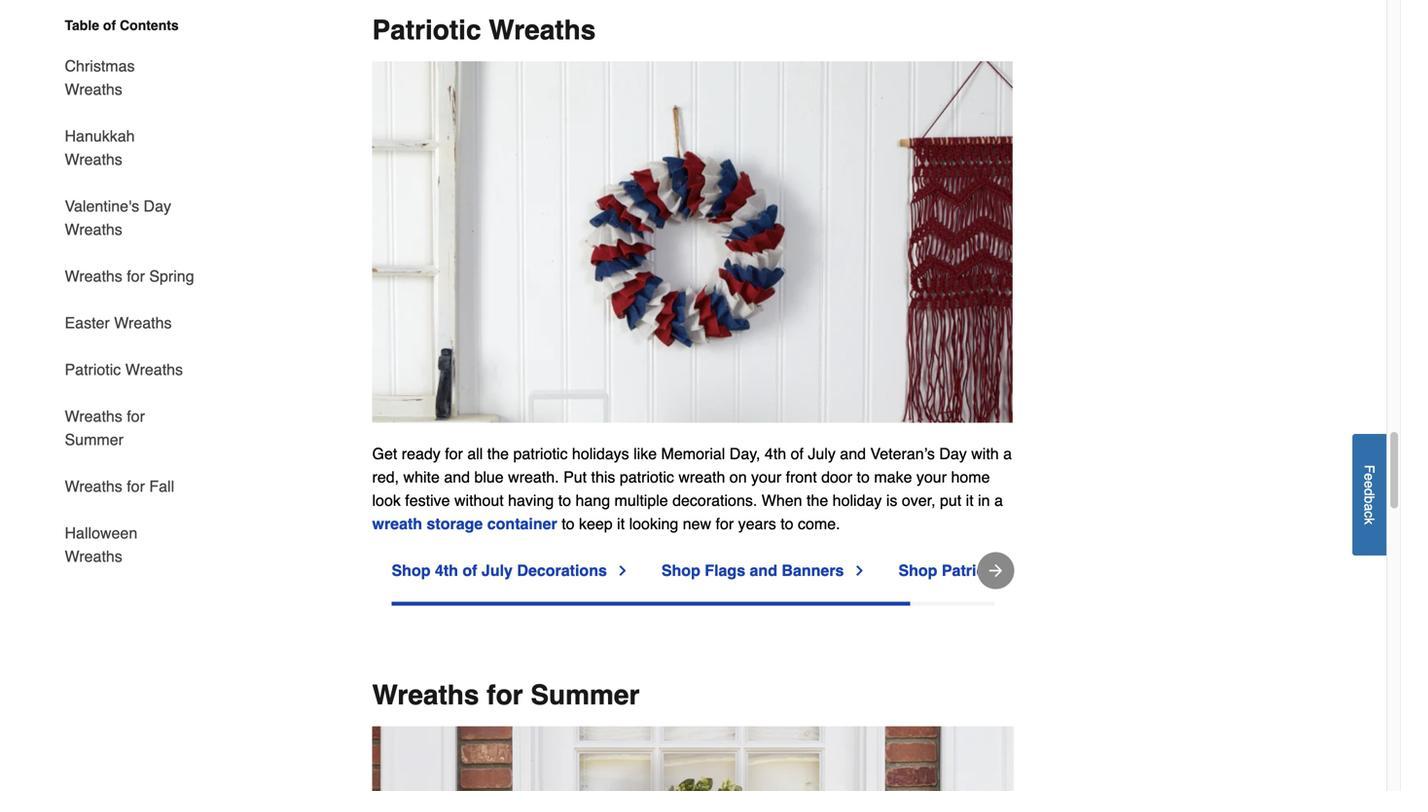 Task type: describe. For each thing, give the bounding box(es) containing it.
christmas wreaths link
[[65, 43, 195, 113]]

banners
[[782, 561, 844, 579]]

shop patriotic wreaths
[[899, 561, 1070, 579]]

table of contents
[[65, 18, 179, 33]]

to down when
[[781, 515, 794, 533]]

easter
[[65, 314, 110, 332]]

easter wreaths link
[[65, 300, 172, 346]]

on
[[730, 468, 747, 486]]

hanukkah
[[65, 127, 135, 145]]

red,
[[372, 468, 399, 486]]

shop 4th of july decorations
[[392, 561, 607, 579]]

table of contents element
[[49, 16, 195, 568]]

look
[[372, 491, 401, 509]]

d
[[1362, 488, 1377, 496]]

keep
[[579, 515, 613, 533]]

this
[[591, 468, 615, 486]]

wreaths for summer link
[[65, 393, 195, 463]]

chevron right image for shop 4th of july decorations
[[615, 563, 630, 578]]

1 horizontal spatial a
[[1003, 445, 1012, 463]]

decorations
[[517, 561, 607, 579]]

patriotic wreaths link
[[65, 346, 183, 393]]

shop 4th of july decorations link
[[392, 559, 630, 582]]

like
[[634, 445, 657, 463]]

storage
[[427, 515, 483, 533]]

halloween
[[65, 524, 137, 542]]

put
[[563, 468, 587, 486]]

day inside get ready for all the patriotic holidays like memorial day, 4th of july and veteran's day with a red, white and blue wreath. put this patriotic wreath on your front door to make your home look festive without having to hang multiple decorations. when the holiday is over, put it in a wreath storage container to keep it looking new for years to come.
[[939, 445, 967, 463]]

is
[[886, 491, 898, 509]]

when
[[762, 491, 802, 509]]

0 vertical spatial the
[[487, 445, 509, 463]]

summer inside 'wreaths for summer'
[[65, 431, 124, 449]]

2 vertical spatial patriotic
[[942, 561, 1004, 579]]

valentine's day wreaths
[[65, 197, 171, 238]]

hanukkah wreaths link
[[65, 113, 195, 183]]

4th inside get ready for all the patriotic holidays like memorial day, 4th of july and veteran's day with a red, white and blue wreath. put this patriotic wreath on your front door to make your home look festive without having to hang multiple decorations. when the holiday is over, put it in a wreath storage container to keep it looking new for years to come.
[[765, 445, 786, 463]]

0 horizontal spatial a
[[994, 491, 1003, 509]]

wreaths inside 'wreaths for summer'
[[65, 407, 122, 425]]

wreath storage container link
[[372, 515, 557, 533]]

holidays
[[572, 445, 629, 463]]

door
[[821, 468, 852, 486]]

over,
[[902, 491, 936, 509]]

to up "holiday"
[[857, 468, 870, 486]]

wreath.
[[508, 468, 559, 486]]

blue
[[474, 468, 504, 486]]

get ready for all the patriotic holidays like memorial day, 4th of july and veteran's day with a red, white and blue wreath. put this patriotic wreath on your front door to make your home look festive without having to hang multiple decorations. when the holiday is over, put it in a wreath storage container to keep it looking new for years to come.
[[372, 445, 1012, 533]]

to down put
[[558, 491, 571, 509]]

having
[[508, 491, 554, 509]]

table
[[65, 18, 99, 33]]

christmas wreaths
[[65, 57, 135, 98]]

for inside 'wreaths for summer'
[[127, 407, 145, 425]]

1 horizontal spatial it
[[966, 491, 974, 509]]

flags
[[705, 561, 745, 579]]

all
[[467, 445, 483, 463]]

1 horizontal spatial wreaths for summer
[[372, 680, 640, 711]]

contents
[[120, 18, 179, 33]]

1 horizontal spatial of
[[463, 561, 477, 579]]

veteran's
[[870, 445, 935, 463]]

christmas
[[65, 57, 135, 75]]

to left keep
[[562, 515, 575, 533]]

wreaths inside valentine's day wreaths
[[65, 220, 122, 238]]

ready
[[402, 445, 441, 463]]

1 horizontal spatial wreath
[[679, 468, 725, 486]]

halloween wreaths link
[[65, 510, 195, 568]]

come.
[[798, 515, 840, 533]]

festive
[[405, 491, 450, 509]]

2 vertical spatial and
[[750, 561, 777, 579]]

a inside f e e d b a c k button
[[1362, 503, 1377, 511]]

holiday
[[833, 491, 882, 509]]

1 vertical spatial summer
[[531, 680, 640, 711]]

july inside get ready for all the patriotic holidays like memorial day, 4th of july and veteran's day with a red, white and blue wreath. put this patriotic wreath on your front door to make your home look festive without having to hang multiple decorations. when the holiday is over, put it in a wreath storage container to keep it looking new for years to come.
[[808, 445, 836, 463]]

valentine's day wreaths link
[[65, 183, 195, 253]]

shop flags and banners link
[[662, 559, 867, 582]]

day inside valentine's day wreaths
[[144, 197, 171, 215]]



Task type: vqa. For each thing, say whether or not it's contained in the screenshot.
GET
yes



Task type: locate. For each thing, give the bounding box(es) containing it.
wreaths inside the hanukkah wreaths
[[65, 150, 122, 168]]

4th right the day,
[[765, 445, 786, 463]]

1 horizontal spatial day
[[939, 445, 967, 463]]

1 horizontal spatial the
[[807, 491, 828, 509]]

red, white and blue patriotic wreath hung on a white wall. image
[[372, 61, 1014, 423]]

arrow right image
[[986, 561, 1006, 580]]

0 vertical spatial summer
[[65, 431, 124, 449]]

1 shop from the left
[[392, 561, 431, 579]]

1 your from the left
[[751, 468, 782, 486]]

container
[[487, 515, 557, 533]]

2 e from the top
[[1362, 481, 1377, 488]]

1 horizontal spatial 4th
[[765, 445, 786, 463]]

wreaths inside "christmas wreaths"
[[65, 80, 122, 98]]

k
[[1362, 518, 1377, 525]]

0 horizontal spatial patriotic wreaths
[[65, 361, 183, 379]]

0 vertical spatial patriotic wreaths
[[372, 15, 596, 46]]

of down "wreath storage container" link
[[463, 561, 477, 579]]

1 horizontal spatial your
[[917, 468, 947, 486]]

valentine's
[[65, 197, 139, 215]]

decorations.
[[672, 491, 757, 509]]

e up b on the bottom of the page
[[1362, 481, 1377, 488]]

0 horizontal spatial it
[[617, 515, 625, 533]]

chevron right image right banners
[[852, 563, 867, 578]]

1 vertical spatial patriotic
[[620, 468, 674, 486]]

b
[[1362, 496, 1377, 503]]

with
[[971, 445, 999, 463]]

patriotic inside table of contents element
[[65, 361, 121, 379]]

home
[[951, 468, 990, 486]]

4th
[[765, 445, 786, 463], [435, 561, 458, 579]]

2 horizontal spatial patriotic
[[942, 561, 1004, 579]]

4th down storage
[[435, 561, 458, 579]]

f e e d b a c k button
[[1353, 434, 1387, 555]]

1 vertical spatial patriotic wreaths
[[65, 361, 183, 379]]

0 vertical spatial of
[[103, 18, 116, 33]]

wreaths for fall link
[[65, 463, 174, 510]]

1 horizontal spatial patriotic wreaths
[[372, 15, 596, 46]]

1 vertical spatial the
[[807, 491, 828, 509]]

1 vertical spatial 4th
[[435, 561, 458, 579]]

patriotic
[[513, 445, 568, 463], [620, 468, 674, 486]]

wreath down 'look'
[[372, 515, 422, 533]]

july up the door
[[808, 445, 836, 463]]

it left in
[[966, 491, 974, 509]]

it
[[966, 491, 974, 509], [617, 515, 625, 533]]

easter wreaths
[[65, 314, 172, 332]]

1 vertical spatial day
[[939, 445, 967, 463]]

multiple
[[615, 491, 668, 509]]

put
[[940, 491, 962, 509]]

and right flags
[[750, 561, 777, 579]]

1 horizontal spatial july
[[808, 445, 836, 463]]

wreath
[[679, 468, 725, 486], [372, 515, 422, 533]]

2 chevron right image from the left
[[852, 563, 867, 578]]

new
[[683, 515, 711, 533]]

and
[[840, 445, 866, 463], [444, 468, 470, 486], [750, 561, 777, 579]]

the
[[487, 445, 509, 463], [807, 491, 828, 509]]

scrollbar
[[392, 602, 910, 606]]

0 horizontal spatial 4th
[[435, 561, 458, 579]]

without
[[454, 491, 504, 509]]

1 horizontal spatial summer
[[531, 680, 640, 711]]

your up over,
[[917, 468, 947, 486]]

0 horizontal spatial july
[[482, 561, 513, 579]]

of
[[103, 18, 116, 33], [791, 445, 804, 463], [463, 561, 477, 579]]

0 horizontal spatial patriotic
[[65, 361, 121, 379]]

e up d
[[1362, 473, 1377, 481]]

shop patriotic wreaths link
[[899, 559, 1093, 582]]

1 e from the top
[[1362, 473, 1377, 481]]

july down container
[[482, 561, 513, 579]]

1 vertical spatial it
[[617, 515, 625, 533]]

day,
[[730, 445, 760, 463]]

0 horizontal spatial the
[[487, 445, 509, 463]]

and down all at bottom left
[[444, 468, 470, 486]]

wreaths inside 'halloween wreaths'
[[65, 547, 122, 565]]

make
[[874, 468, 912, 486]]

shop for shop flags and banners
[[662, 561, 700, 579]]

a
[[1003, 445, 1012, 463], [994, 491, 1003, 509], [1362, 503, 1377, 511]]

shop for shop patriotic wreaths
[[899, 561, 937, 579]]

wreaths for spring link
[[65, 253, 194, 300]]

2 horizontal spatial of
[[791, 445, 804, 463]]

0 horizontal spatial wreath
[[372, 515, 422, 533]]

shop down over,
[[899, 561, 937, 579]]

front
[[786, 468, 817, 486]]

shop for shop 4th of july decorations
[[392, 561, 431, 579]]

hanukkah wreaths
[[65, 127, 135, 168]]

2 vertical spatial of
[[463, 561, 477, 579]]

0 vertical spatial 4th
[[765, 445, 786, 463]]

chevron right image inside shop 4th of july decorations link
[[615, 563, 630, 578]]

chevron right image down "looking"
[[615, 563, 630, 578]]

get
[[372, 445, 397, 463]]

for
[[127, 267, 145, 285], [127, 407, 145, 425], [445, 445, 463, 463], [127, 477, 145, 495], [716, 515, 734, 533], [487, 680, 523, 711]]

1 horizontal spatial patriotic
[[372, 15, 481, 46]]

day
[[144, 197, 171, 215], [939, 445, 967, 463]]

2 shop from the left
[[662, 561, 700, 579]]

july
[[808, 445, 836, 463], [482, 561, 513, 579]]

patriotic down like
[[620, 468, 674, 486]]

hang
[[576, 491, 610, 509]]

wreaths
[[489, 15, 596, 46], [65, 80, 122, 98], [65, 150, 122, 168], [65, 220, 122, 238], [65, 267, 122, 285], [114, 314, 172, 332], [125, 361, 183, 379], [65, 407, 122, 425], [65, 477, 122, 495], [65, 547, 122, 565], [1008, 561, 1070, 579], [372, 680, 479, 711]]

your up when
[[751, 468, 782, 486]]

fall
[[149, 477, 174, 495]]

0 vertical spatial patriotic
[[513, 445, 568, 463]]

1 horizontal spatial chevron right image
[[852, 563, 867, 578]]

day right the valentine's
[[144, 197, 171, 215]]

patriotic
[[372, 15, 481, 46], [65, 361, 121, 379], [942, 561, 1004, 579]]

0 horizontal spatial of
[[103, 18, 116, 33]]

1 vertical spatial wreath
[[372, 515, 422, 533]]

wreaths for fall
[[65, 477, 174, 495]]

0 vertical spatial and
[[840, 445, 866, 463]]

2 horizontal spatial shop
[[899, 561, 937, 579]]

chevron right image
[[615, 563, 630, 578], [852, 563, 867, 578]]

patriotic wreaths inside table of contents element
[[65, 361, 183, 379]]

f e e d b a c k
[[1362, 465, 1377, 525]]

0 horizontal spatial wreaths for summer
[[65, 407, 145, 449]]

1 vertical spatial of
[[791, 445, 804, 463]]

patriotic wreaths
[[372, 15, 596, 46], [65, 361, 183, 379]]

memorial
[[661, 445, 725, 463]]

shop down storage
[[392, 561, 431, 579]]

0 vertical spatial july
[[808, 445, 836, 463]]

0 horizontal spatial patriotic
[[513, 445, 568, 463]]

2 horizontal spatial a
[[1362, 503, 1377, 511]]

3 shop from the left
[[899, 561, 937, 579]]

of inside get ready for all the patriotic holidays like memorial day, 4th of july and veteran's day with a red, white and blue wreath. put this patriotic wreath on your front door to make your home look festive without having to hang multiple decorations. when the holiday is over, put it in a wreath storage container to keep it looking new for years to come.
[[791, 445, 804, 463]]

0 horizontal spatial shop
[[392, 561, 431, 579]]

summer
[[65, 431, 124, 449], [531, 680, 640, 711]]

1 vertical spatial patriotic
[[65, 361, 121, 379]]

e
[[1362, 473, 1377, 481], [1362, 481, 1377, 488]]

1 vertical spatial and
[[444, 468, 470, 486]]

0 vertical spatial wreath
[[679, 468, 725, 486]]

of up front
[[791, 445, 804, 463]]

your
[[751, 468, 782, 486], [917, 468, 947, 486]]

0 horizontal spatial your
[[751, 468, 782, 486]]

wreaths for summer inside wreaths for summer 'link'
[[65, 407, 145, 449]]

shop
[[392, 561, 431, 579], [662, 561, 700, 579], [899, 561, 937, 579]]

halloween wreaths
[[65, 524, 137, 565]]

a right in
[[994, 491, 1003, 509]]

1 horizontal spatial and
[[750, 561, 777, 579]]

1 horizontal spatial shop
[[662, 561, 700, 579]]

wreath down memorial
[[679, 468, 725, 486]]

1 chevron right image from the left
[[615, 563, 630, 578]]

the right all at bottom left
[[487, 445, 509, 463]]

0 vertical spatial it
[[966, 491, 974, 509]]

1 vertical spatial wreaths for summer
[[372, 680, 640, 711]]

spring
[[149, 267, 194, 285]]

the up come.
[[807, 491, 828, 509]]

of right the 'table'
[[103, 18, 116, 33]]

chevron right image inside shop flags and banners link
[[852, 563, 867, 578]]

0 horizontal spatial summer
[[65, 431, 124, 449]]

in
[[978, 491, 990, 509]]

0 vertical spatial wreaths for summer
[[65, 407, 145, 449]]

patriotic up wreath.
[[513, 445, 568, 463]]

0 horizontal spatial chevron right image
[[615, 563, 630, 578]]

0 horizontal spatial day
[[144, 197, 171, 215]]

chevron right image for shop flags and banners
[[852, 563, 867, 578]]

c
[[1362, 511, 1377, 518]]

day up home
[[939, 445, 967, 463]]

white
[[403, 468, 440, 486]]

wreath with faux lemons, limes and greenery hanging on the white front door of a brick house. image
[[372, 726, 1014, 791]]

0 vertical spatial day
[[144, 197, 171, 215]]

wreaths for summer
[[65, 407, 145, 449], [372, 680, 640, 711]]

and up the door
[[840, 445, 866, 463]]

2 your from the left
[[917, 468, 947, 486]]

1 vertical spatial july
[[482, 561, 513, 579]]

it right keep
[[617, 515, 625, 533]]

a right with
[[1003, 445, 1012, 463]]

f
[[1362, 465, 1377, 473]]

a up k
[[1362, 503, 1377, 511]]

0 horizontal spatial and
[[444, 468, 470, 486]]

0 vertical spatial patriotic
[[372, 15, 481, 46]]

years
[[738, 515, 776, 533]]

looking
[[629, 515, 678, 533]]

to
[[857, 468, 870, 486], [558, 491, 571, 509], [562, 515, 575, 533], [781, 515, 794, 533]]

shop left flags
[[662, 561, 700, 579]]

wreaths for spring
[[65, 267, 194, 285]]

1 horizontal spatial patriotic
[[620, 468, 674, 486]]

shop flags and banners
[[662, 561, 844, 579]]

2 horizontal spatial and
[[840, 445, 866, 463]]



